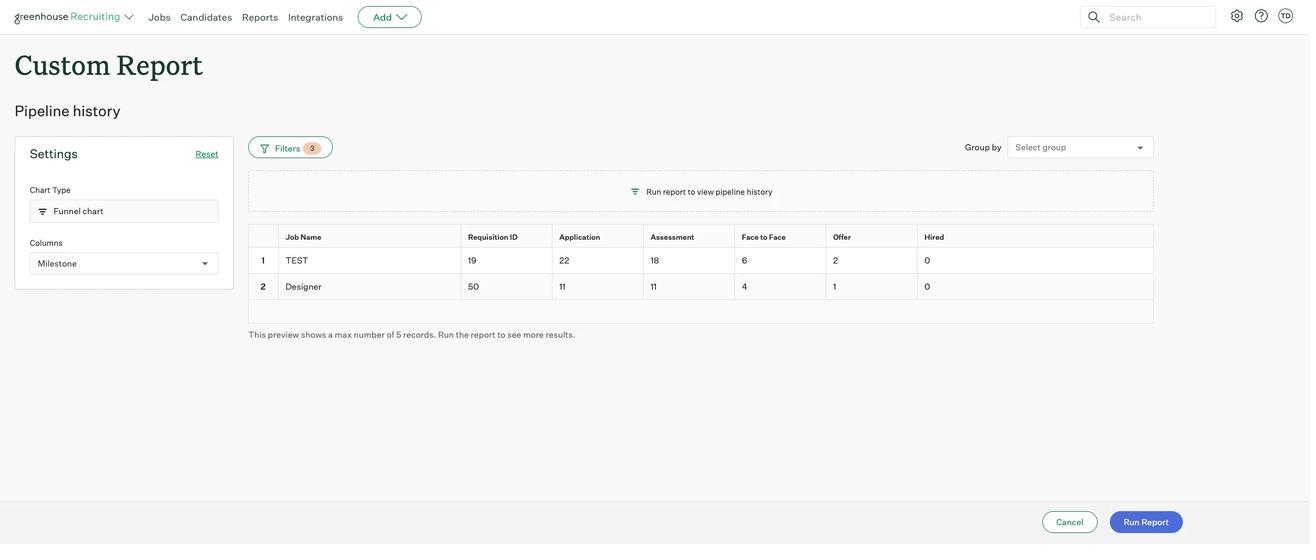 Task type: describe. For each thing, give the bounding box(es) containing it.
pipeline history
[[15, 102, 121, 120]]

funnel chart
[[54, 206, 104, 217]]

job name
[[286, 233, 322, 242]]

pipeline
[[716, 187, 745, 197]]

2 11 from the left
[[651, 281, 657, 292]]

application column header
[[553, 225, 647, 250]]

row containing 1
[[248, 248, 1154, 274]]

offer column header
[[827, 225, 920, 250]]

1 face from the left
[[742, 233, 759, 242]]

test
[[286, 255, 308, 265]]

a
[[328, 329, 333, 340]]

shows
[[301, 329, 326, 340]]

select
[[1016, 142, 1041, 152]]

0 horizontal spatial run
[[438, 329, 454, 340]]

job
[[286, 233, 299, 242]]

to inside "column header"
[[761, 233, 768, 242]]

report for run report
[[1142, 517, 1169, 527]]

assessment column header
[[644, 225, 738, 250]]

18
[[651, 255, 659, 265]]

filter image
[[259, 143, 269, 154]]

number
[[354, 329, 385, 340]]

max
[[335, 329, 352, 340]]

1 horizontal spatial report
[[663, 187, 686, 197]]

preview
[[268, 329, 299, 340]]

add
[[373, 11, 392, 23]]

cancel
[[1057, 517, 1084, 527]]

assessment
[[651, 233, 695, 242]]

td
[[1281, 12, 1291, 20]]

row containing 2
[[248, 274, 1154, 300]]

0 for 1
[[925, 281, 931, 292]]

filters
[[275, 143, 300, 153]]

group
[[966, 142, 990, 152]]

columns
[[30, 238, 63, 248]]

group
[[1043, 142, 1067, 152]]

jobs link
[[149, 11, 171, 23]]

Search text field
[[1107, 8, 1205, 26]]

job name column header
[[279, 225, 464, 250]]

select group
[[1016, 142, 1067, 152]]

chart
[[30, 185, 50, 195]]

row group containing 1
[[248, 248, 1154, 300]]

type
[[52, 185, 71, 195]]

run report to view pipeline history
[[647, 187, 773, 197]]

records.
[[403, 329, 436, 340]]

hired
[[925, 233, 945, 242]]

run for run report
[[1124, 517, 1140, 527]]

add button
[[358, 6, 422, 28]]

results.
[[546, 329, 576, 340]]

custom report
[[15, 46, 203, 82]]

0 horizontal spatial to
[[498, 329, 506, 340]]

0 for 2
[[925, 255, 931, 265]]

by
[[992, 142, 1002, 152]]

4
[[742, 281, 748, 292]]

0 vertical spatial 2
[[834, 255, 838, 265]]

face to face column header
[[735, 225, 829, 250]]

of
[[387, 329, 394, 340]]

more
[[523, 329, 544, 340]]



Task type: locate. For each thing, give the bounding box(es) containing it.
the
[[456, 329, 469, 340]]

run report button
[[1110, 511, 1183, 533]]

0 horizontal spatial history
[[73, 102, 121, 120]]

1 horizontal spatial run
[[647, 187, 662, 197]]

1 vertical spatial report
[[1142, 517, 1169, 527]]

id
[[510, 233, 518, 242]]

2 0 from the top
[[925, 281, 931, 292]]

1 inside 1 cell
[[262, 255, 265, 265]]

greenhouse recruiting image
[[15, 10, 124, 24]]

0 horizontal spatial report
[[471, 329, 496, 340]]

integrations link
[[288, 11, 343, 23]]

2 vertical spatial run
[[1124, 517, 1140, 527]]

1 11 from the left
[[560, 281, 566, 292]]

0 vertical spatial report
[[117, 46, 203, 82]]

table containing 1
[[248, 224, 1154, 324]]

run
[[647, 187, 662, 197], [438, 329, 454, 340], [1124, 517, 1140, 527]]

2 row from the top
[[248, 248, 1154, 274]]

2 face from the left
[[769, 233, 786, 242]]

row group
[[248, 248, 1154, 300]]

11 down 18
[[651, 281, 657, 292]]

0 vertical spatial 0
[[925, 255, 931, 265]]

see
[[508, 329, 521, 340]]

chart
[[83, 206, 104, 217]]

22
[[560, 255, 570, 265]]

11 down 22
[[560, 281, 566, 292]]

1 up '2' cell
[[262, 255, 265, 265]]

report inside the run report button
[[1142, 517, 1169, 527]]

6
[[742, 255, 748, 265]]

2 down 1 cell
[[261, 281, 266, 292]]

report right the
[[471, 329, 496, 340]]

run inside the run report button
[[1124, 517, 1140, 527]]

face
[[742, 233, 759, 242], [769, 233, 786, 242]]

reports
[[242, 11, 278, 23]]

requisition id column header
[[461, 225, 555, 250]]

2 inside cell
[[261, 281, 266, 292]]

milestone
[[38, 258, 77, 268]]

1 row from the top
[[248, 224, 1154, 250]]

row containing job name
[[248, 224, 1154, 250]]

group by
[[966, 142, 1002, 152]]

5
[[396, 329, 401, 340]]

1 vertical spatial to
[[761, 233, 768, 242]]

name
[[301, 233, 322, 242]]

td button
[[1279, 9, 1294, 23]]

1 vertical spatial 1
[[834, 281, 837, 292]]

configure image
[[1230, 9, 1245, 23]]

td button
[[1277, 6, 1296, 26]]

view
[[697, 187, 714, 197]]

0 horizontal spatial 2
[[261, 281, 266, 292]]

0 horizontal spatial 1
[[262, 255, 265, 265]]

1 horizontal spatial 2
[[834, 255, 838, 265]]

19
[[468, 255, 477, 265]]

0 horizontal spatial face
[[742, 233, 759, 242]]

candidates link
[[181, 11, 232, 23]]

1 cell
[[248, 248, 279, 274]]

row down view
[[248, 224, 1154, 250]]

integrations
[[288, 11, 343, 23]]

row
[[248, 224, 1154, 250], [248, 248, 1154, 274], [248, 274, 1154, 300]]

2 down offer at the right top
[[834, 255, 838, 265]]

funnel
[[54, 206, 81, 217]]

1 vertical spatial 2
[[261, 281, 266, 292]]

1 horizontal spatial history
[[747, 187, 773, 197]]

0 horizontal spatial 11
[[560, 281, 566, 292]]

reports link
[[242, 11, 278, 23]]

1 vertical spatial run
[[438, 329, 454, 340]]

designer
[[286, 281, 322, 292]]

1
[[262, 255, 265, 265], [834, 281, 837, 292]]

1 vertical spatial report
[[471, 329, 496, 340]]

0 horizontal spatial report
[[117, 46, 203, 82]]

application
[[560, 233, 601, 242]]

cancel button
[[1043, 511, 1098, 533]]

chart type
[[30, 185, 71, 195]]

history
[[73, 102, 121, 120], [747, 187, 773, 197]]

report
[[663, 187, 686, 197], [471, 329, 496, 340]]

0 vertical spatial to
[[688, 187, 696, 197]]

report
[[117, 46, 203, 82], [1142, 517, 1169, 527]]

candidates
[[181, 11, 232, 23]]

run for run report to view pipeline history
[[647, 187, 662, 197]]

jobs
[[149, 11, 171, 23]]

requisition id
[[468, 233, 518, 242]]

to
[[688, 187, 696, 197], [761, 233, 768, 242], [498, 329, 506, 340]]

this
[[248, 329, 266, 340]]

2 horizontal spatial run
[[1124, 517, 1140, 527]]

row down assessment column header
[[248, 274, 1154, 300]]

1 0 from the top
[[925, 255, 931, 265]]

1 vertical spatial 0
[[925, 281, 931, 292]]

1 horizontal spatial report
[[1142, 517, 1169, 527]]

0 vertical spatial run
[[647, 187, 662, 197]]

1 horizontal spatial 11
[[651, 281, 657, 292]]

2 vertical spatial to
[[498, 329, 506, 340]]

pipeline
[[15, 102, 70, 120]]

3 row from the top
[[248, 274, 1154, 300]]

0 vertical spatial report
[[663, 187, 686, 197]]

1 vertical spatial history
[[747, 187, 773, 197]]

reset link
[[196, 149, 219, 159]]

history right pipeline
[[747, 187, 773, 197]]

report left view
[[663, 187, 686, 197]]

history down custom report
[[73, 102, 121, 120]]

reset
[[196, 149, 219, 159]]

settings
[[30, 146, 78, 161]]

3
[[310, 144, 315, 153]]

2 horizontal spatial to
[[761, 233, 768, 242]]

50
[[468, 281, 479, 292]]

1 horizontal spatial face
[[769, 233, 786, 242]]

custom
[[15, 46, 110, 82]]

row down assessment
[[248, 248, 1154, 274]]

2 cell
[[248, 274, 279, 300]]

0 vertical spatial history
[[73, 102, 121, 120]]

2
[[834, 255, 838, 265], [261, 281, 266, 292]]

run report
[[1124, 517, 1169, 527]]

0
[[925, 255, 931, 265], [925, 281, 931, 292]]

0 vertical spatial 1
[[262, 255, 265, 265]]

this preview shows a max number of 5 records. run the report to see more results.
[[248, 329, 576, 340]]

offer
[[834, 233, 851, 242]]

requisition
[[468, 233, 509, 242]]

1 horizontal spatial to
[[688, 187, 696, 197]]

11
[[560, 281, 566, 292], [651, 281, 657, 292]]

1 horizontal spatial 1
[[834, 281, 837, 292]]

face to face
[[742, 233, 786, 242]]

column header
[[248, 225, 281, 250]]

table
[[248, 224, 1154, 324]]

report for custom report
[[117, 46, 203, 82]]

1 down offer at the right top
[[834, 281, 837, 292]]



Task type: vqa. For each thing, say whether or not it's contained in the screenshot.
8 YEARS EXPERIENCE link
no



